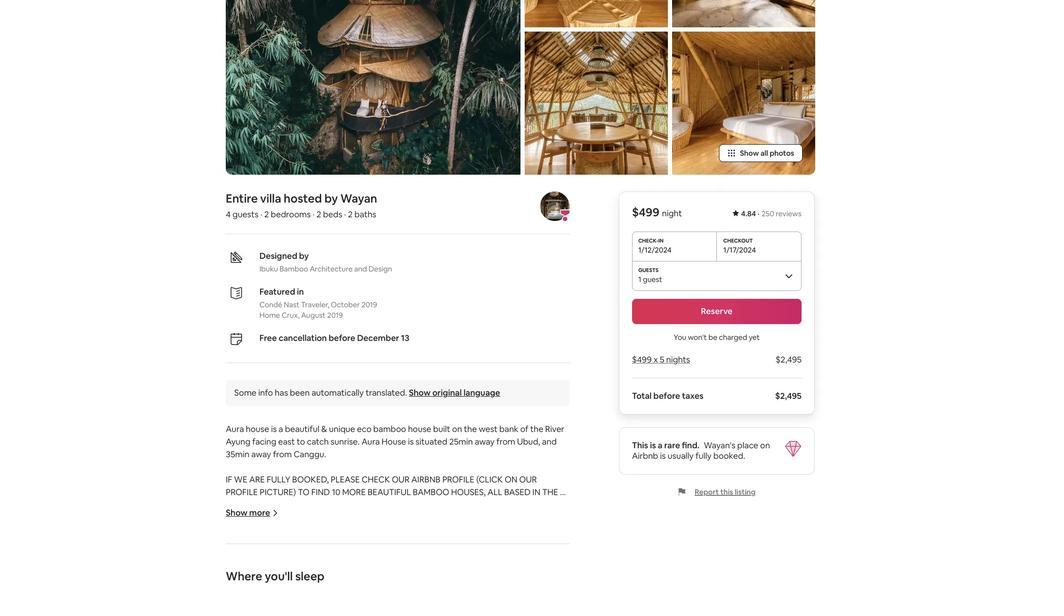 Task type: locate. For each thing, give the bounding box(es) containing it.
and inside aura house is a beautiful & unique eco bamboo house built on the west bank of the river ayung facing east to catch sunrise. aura house is situated 25min away from ubud, and 35min away from canggu.
[[542, 436, 557, 447]]

place
[[737, 440, 758, 451]]

ayung
[[226, 436, 250, 447], [366, 537, 391, 548]]

won't
[[688, 333, 707, 342]]

1 horizontal spatial on
[[452, 424, 462, 435]]

you'll
[[265, 569, 293, 584]]

been
[[290, 387, 310, 398]]

aura house is perched on top of the ayung river offering a beautiful view. it features 2 very romantic en-suite bedrooms, a large living room fully furnished, a small kitchen, and a private swimming pool with view. it is the perfect gateway for adventurous couples and honeymoon.
[[226, 537, 566, 586]]

2 down villa
[[264, 209, 269, 220]]

show for show all photos
[[740, 148, 759, 158]]

0 vertical spatial profile
[[442, 474, 475, 485]]

1 vertical spatial from
[[273, 449, 292, 460]]

0 horizontal spatial away
[[251, 449, 271, 460]]

traveler,
[[301, 300, 329, 310]]

1 horizontal spatial fully
[[696, 451, 712, 462]]

room
[[408, 550, 428, 561]]

beautiful inside 'aura house is perched on top of the ayung river offering a beautiful view. it features 2 very romantic en-suite bedrooms, a large living room fully furnished, a small kitchen, and a private swimming pool with view. it is the perfect gateway for adventurous couples and honeymoon.'
[[451, 537, 485, 548]]

0 vertical spatial view.
[[487, 537, 507, 548]]

of right top
[[342, 537, 350, 548]]

bamboo
[[280, 264, 308, 274]]

1 house from the left
[[246, 424, 269, 435]]

show left original
[[409, 387, 431, 398]]

the
[[542, 487, 558, 498]]

it down very
[[226, 575, 231, 586]]

you won't be charged yet
[[674, 333, 760, 342]]

2 horizontal spatial on
[[760, 440, 770, 451]]

house up "romantic"
[[246, 537, 270, 548]]

on up the 25min
[[452, 424, 462, 435]]

0 horizontal spatial on
[[314, 537, 324, 548]]

·
[[260, 209, 262, 220], [313, 209, 315, 220], [344, 209, 346, 220], [758, 209, 760, 218]]

this
[[720, 487, 733, 497]]

0 vertical spatial $499
[[632, 205, 660, 220]]

4.84
[[741, 209, 756, 218]]

by wayan
[[324, 191, 377, 206]]

is right this
[[650, 440, 656, 451]]

1 vertical spatial view.
[[340, 563, 360, 574]]

ubud,
[[517, 436, 540, 447]]

0 vertical spatial of
[[520, 424, 528, 435]]

0 horizontal spatial our
[[392, 474, 410, 485]]

&
[[321, 424, 327, 435]]

1 vertical spatial house
[[246, 537, 270, 548]]

the
[[464, 424, 477, 435], [530, 424, 543, 435], [352, 537, 365, 548], [241, 575, 254, 586]]

featured in condé nast traveler, october 2019 home crux, august 2019
[[260, 286, 377, 320]]

$499
[[632, 205, 660, 220], [632, 354, 652, 365]]

report
[[695, 487, 719, 497]]

entire villa hosted by wayan 4 guests · 2 bedrooms · 2 beds · 2 baths
[[226, 191, 377, 220]]

house down bamboo
[[382, 436, 406, 447]]

booked.
[[713, 451, 745, 462]]

away
[[475, 436, 495, 447], [251, 449, 271, 460]]

0 horizontal spatial ayung
[[226, 436, 250, 447]]

· left "beds"
[[313, 209, 315, 220]]

of inside aura house is a beautiful & unique eco bamboo house built on the west bank of the river ayung facing east to catch sunrise. aura house is situated 25min away from ubud, and 35min away from canggu.
[[520, 424, 528, 435]]

perched
[[280, 537, 312, 548]]

2019
[[361, 300, 377, 310], [327, 311, 343, 320]]

profile down we
[[226, 487, 258, 498]]

rare
[[664, 440, 680, 451]]

0 vertical spatial ayung
[[226, 436, 250, 447]]

on
[[452, 424, 462, 435], [760, 440, 770, 451], [314, 537, 324, 548]]

2 our from the left
[[519, 474, 537, 485]]

profile up houses, on the bottom of page
[[442, 474, 475, 485]]

home
[[260, 311, 280, 320]]

show more
[[226, 507, 270, 518]]

on left top
[[314, 537, 324, 548]]

0 vertical spatial it
[[508, 537, 514, 548]]

design
[[369, 264, 392, 274]]

0 vertical spatial 2019
[[361, 300, 377, 310]]

0 horizontal spatial house
[[246, 537, 270, 548]]

houses,
[[451, 487, 486, 498]]

house inside 'aura house is perched on top of the ayung river offering a beautiful view. it features 2 very romantic en-suite bedrooms, a large living room fully furnished, a small kitchen, and a private swimming pool with view. it is the perfect gateway for adventurous couples and honeymoon.'
[[246, 537, 270, 548]]

10
[[332, 487, 340, 498]]

from down east
[[273, 449, 292, 460]]

airbnb
[[411, 474, 441, 485]]

1 vertical spatial ayung
[[366, 537, 391, 548]]

aura up very
[[226, 537, 244, 548]]

report this listing
[[695, 487, 756, 497]]

1 vertical spatial away
[[251, 449, 271, 460]]

our up in
[[519, 474, 537, 485]]

private
[[232, 563, 259, 574]]

1 horizontal spatial 2019
[[361, 300, 377, 310]]

condé
[[260, 300, 282, 310]]

fully down offering
[[430, 550, 446, 561]]

this
[[632, 440, 648, 451]]

for
[[322, 575, 333, 586]]

ayung up large
[[366, 537, 391, 548]]

0 horizontal spatial show
[[226, 507, 248, 518]]

aura for on
[[226, 537, 244, 548]]

1 horizontal spatial from
[[496, 436, 515, 447]]

1 vertical spatial before
[[654, 391, 680, 402]]

1 vertical spatial fully
[[430, 550, 446, 561]]

language
[[464, 387, 500, 398]]

show left all on the right
[[740, 148, 759, 158]]

0 vertical spatial fully
[[696, 451, 712, 462]]

1 vertical spatial $499
[[632, 354, 652, 365]]

1 horizontal spatial show
[[409, 387, 431, 398]]

0 horizontal spatial house
[[246, 424, 269, 435]]

nights
[[666, 354, 690, 365]]

1 horizontal spatial away
[[475, 436, 495, 447]]

$499 left x
[[632, 354, 652, 365]]

0 vertical spatial on
[[452, 424, 462, 435]]

features
[[516, 537, 548, 548]]

2 vertical spatial on
[[314, 537, 324, 548]]

honeymoon.
[[434, 575, 482, 586]]

0 horizontal spatial fully
[[430, 550, 446, 561]]

1 horizontal spatial beautiful
[[451, 537, 485, 548]]

0 vertical spatial house
[[382, 436, 406, 447]]

0 vertical spatial away
[[475, 436, 495, 447]]

before right the total
[[654, 391, 680, 402]]

1 horizontal spatial of
[[520, 424, 528, 435]]

wayan is a superhost. learn more about wayan. image
[[540, 192, 570, 221], [540, 192, 570, 221]]

1 vertical spatial beautiful
[[451, 537, 485, 548]]

aura down eco
[[362, 436, 380, 447]]

fully right "usually"
[[696, 451, 712, 462]]

house up facing
[[246, 424, 269, 435]]

fully inside wayan's place on airbnb is usually fully booked.
[[696, 451, 712, 462]]

if
[[226, 474, 232, 485]]

all
[[761, 148, 768, 158]]

0 vertical spatial show
[[740, 148, 759, 158]]

our up beautiful
[[392, 474, 410, 485]]

and inside designed by ibuku bamboo architecture and design
[[354, 264, 367, 274]]

2 right features
[[550, 537, 555, 548]]

and down river
[[542, 436, 557, 447]]

on
[[505, 474, 517, 485]]

where
[[226, 569, 262, 584]]

october
[[331, 300, 360, 310]]

ayung up 35min
[[226, 436, 250, 447]]

listing
[[735, 487, 756, 497]]

0 vertical spatial beautiful
[[285, 424, 319, 435]]

view. up the small
[[487, 537, 507, 548]]

2 vertical spatial aura
[[226, 537, 244, 548]]

1 vertical spatial it
[[226, 575, 231, 586]]

1 guest
[[638, 275, 662, 284]]

couples
[[385, 575, 416, 586]]

reviews
[[776, 209, 802, 218]]

0 horizontal spatial view.
[[340, 563, 360, 574]]

automatically
[[312, 387, 364, 398]]

of up ubud,
[[520, 424, 528, 435]]

beautiful inside aura house is a beautiful & unique eco bamboo house built on the west bank of the river ayung facing east to catch sunrise. aura house is situated 25min away from ubud, and 35min away from canggu.
[[285, 424, 319, 435]]

aura for beautiful
[[226, 424, 244, 435]]

2019 down october in the bottom of the page
[[327, 311, 343, 320]]

1 horizontal spatial ayung
[[366, 537, 391, 548]]

from down bank
[[496, 436, 515, 447]]

bedrooms
[[271, 209, 311, 220]]

on inside wayan's place on airbnb is usually fully booked.
[[760, 440, 770, 451]]

2 horizontal spatial show
[[740, 148, 759, 158]]

sleep
[[295, 569, 324, 584]]

the down private at the bottom of page
[[241, 575, 254, 586]]

house up situated
[[408, 424, 431, 435]]

it up the small
[[508, 537, 514, 548]]

taxes
[[682, 391, 704, 402]]

· right guests
[[260, 209, 262, 220]]

wayan's place on airbnb is usually fully booked.
[[632, 440, 770, 462]]

0 horizontal spatial profile
[[226, 487, 258, 498]]

before down october in the bottom of the page
[[329, 333, 355, 344]]

0 vertical spatial before
[[329, 333, 355, 344]]

bedrooms,
[[314, 550, 356, 561]]

0 horizontal spatial beautiful
[[285, 424, 319, 435]]

2 vertical spatial show
[[226, 507, 248, 518]]

where you'll sleep
[[226, 569, 324, 584]]

1 vertical spatial on
[[760, 440, 770, 451]]

0 horizontal spatial of
[[342, 537, 350, 548]]

2019 right october in the bottom of the page
[[361, 300, 377, 310]]

· right "beds"
[[344, 209, 346, 220]]

1 horizontal spatial profile
[[442, 474, 475, 485]]

1 horizontal spatial house
[[382, 436, 406, 447]]

· left 250
[[758, 209, 760, 218]]

the up ubud,
[[530, 424, 543, 435]]

1 $499 from the top
[[632, 205, 660, 220]]

and left the design
[[354, 264, 367, 274]]

is left situated
[[408, 436, 414, 447]]

usually
[[668, 451, 694, 462]]

if we are fully booked, please check our airbnb profile (click on our profile picture) to find 10 more beautiful bamboo houses, all based in the same area
[[226, 474, 560, 511]]

offering
[[412, 537, 443, 548]]

away down facing
[[251, 449, 271, 460]]

1/12/2024
[[638, 245, 672, 255]]

away down west
[[475, 436, 495, 447]]

on right place
[[760, 440, 770, 451]]

$499 for $499 night
[[632, 205, 660, 220]]

has
[[275, 387, 288, 398]]

aura house 2bds eco bamboo house, pool, river view image 1 image
[[226, 0, 521, 175]]

show inside button
[[740, 148, 759, 158]]

1 horizontal spatial our
[[519, 474, 537, 485]]

a up east
[[279, 424, 283, 435]]

pool
[[302, 563, 320, 574]]

1 vertical spatial of
[[342, 537, 350, 548]]

$499 left night
[[632, 205, 660, 220]]

0 horizontal spatial it
[[226, 575, 231, 586]]

august
[[301, 311, 326, 320]]

december
[[357, 333, 399, 344]]

1 horizontal spatial it
[[508, 537, 514, 548]]

$499 x 5 nights
[[632, 354, 690, 365]]

1 horizontal spatial view.
[[487, 537, 507, 548]]

is left "usually"
[[660, 451, 666, 462]]

is down private at the bottom of page
[[233, 575, 239, 586]]

0 vertical spatial aura
[[226, 424, 244, 435]]

aura inside 'aura house is perched on top of the ayung river offering a beautiful view. it features 2 very romantic en-suite bedrooms, a large living room fully furnished, a small kitchen, and a private swimming pool with view. it is the perfect gateway for adventurous couples and honeymoon.'
[[226, 537, 244, 548]]

1 vertical spatial 2019
[[327, 311, 343, 320]]

beautiful up furnished,
[[451, 537, 485, 548]]

reserve
[[701, 306, 733, 317]]

en-
[[281, 550, 294, 561]]

1 horizontal spatial house
[[408, 424, 431, 435]]

aura up 35min
[[226, 424, 244, 435]]

0 horizontal spatial 2019
[[327, 311, 343, 320]]

our
[[392, 474, 410, 485], [519, 474, 537, 485]]

1 vertical spatial show
[[409, 387, 431, 398]]

show all photos button
[[719, 144, 803, 162]]

show left more
[[226, 507, 248, 518]]

2 · from the left
[[313, 209, 315, 220]]

is up "romantic"
[[272, 537, 278, 548]]

more
[[342, 487, 366, 498]]

beautiful up to
[[285, 424, 319, 435]]

original
[[432, 387, 462, 398]]

2 $499 from the top
[[632, 354, 652, 365]]

designed
[[260, 251, 297, 262]]

view. up adventurous
[[340, 563, 360, 574]]

architecture
[[310, 264, 353, 274]]

on inside aura house is a beautiful & unique eco bamboo house built on the west bank of the river ayung facing east to catch sunrise. aura house is situated 25min away from ubud, and 35min away from canggu.
[[452, 424, 462, 435]]

$2,495
[[776, 354, 802, 365], [775, 391, 802, 402]]



Task type: vqa. For each thing, say whether or not it's contained in the screenshot.
bank
yes



Task type: describe. For each thing, give the bounding box(es) containing it.
yet
[[749, 333, 760, 342]]

reserve button
[[632, 299, 802, 324]]

booked,
[[292, 474, 329, 485]]

beautiful
[[368, 487, 411, 498]]

of inside 'aura house is perched on top of the ayung river offering a beautiful view. it features 2 very romantic en-suite bedrooms, a large living room fully furnished, a small kitchen, and a private swimming pool with view. it is the perfect gateway for adventurous couples and honeymoon.'
[[342, 537, 350, 548]]

ibuku
[[260, 264, 278, 274]]

fully inside 'aura house is perched on top of the ayung river offering a beautiful view. it features 2 very romantic en-suite bedrooms, a large living room fully furnished, a small kitchen, and a private swimming pool with view. it is the perfect gateway for adventurous couples and honeymoon.'
[[430, 550, 446, 561]]

swimming
[[261, 563, 301, 574]]

and right couples
[[417, 575, 432, 586]]

1/17/2024
[[723, 245, 756, 255]]

and right kitchen,
[[549, 550, 564, 561]]

all
[[488, 487, 502, 498]]

aura house 2bds eco bamboo house, pool, river view image 5 image
[[672, 32, 815, 175]]

a left large
[[358, 550, 363, 561]]

4.84 · 250 reviews
[[741, 209, 802, 218]]

catch
[[307, 436, 329, 447]]

to
[[298, 487, 309, 498]]

3 · from the left
[[344, 209, 346, 220]]

a left rare
[[658, 440, 663, 451]]

show all photos
[[740, 148, 794, 158]]

please
[[331, 474, 360, 485]]

bamboo
[[373, 424, 406, 435]]

a right offering
[[445, 537, 449, 548]]

some info has been automatically translated. show original language
[[234, 387, 500, 398]]

aura house is a beautiful & unique eco bamboo house built on the west bank of the river ayung facing east to catch sunrise. aura house is situated 25min away from ubud, and 35min away from canggu.
[[226, 424, 566, 460]]

2 inside 'aura house is perched on top of the ayung river offering a beautiful view. it features 2 very romantic en-suite bedrooms, a large living room fully furnished, a small kitchen, and a private swimming pool with view. it is the perfect gateway for adventurous couples and honeymoon.'
[[550, 537, 555, 548]]

check
[[362, 474, 390, 485]]

report this listing button
[[678, 487, 756, 497]]

bank
[[499, 424, 519, 435]]

1 vertical spatial $2,495
[[775, 391, 802, 402]]

find
[[311, 487, 330, 498]]

is up facing
[[271, 424, 277, 435]]

a left the small
[[489, 550, 493, 561]]

aura house 2bds eco bamboo house, pool, river view image 4 image
[[672, 0, 815, 27]]

wayan's
[[704, 440, 736, 451]]

translated.
[[366, 387, 407, 398]]

2 left "beds"
[[316, 209, 321, 220]]

find.
[[682, 440, 700, 451]]

airbnb
[[632, 451, 658, 462]]

1 our from the left
[[392, 474, 410, 485]]

4 · from the left
[[758, 209, 760, 218]]

is inside wayan's place on airbnb is usually fully booked.
[[660, 451, 666, 462]]

ayung inside aura house is a beautiful & unique eco bamboo house built on the west bank of the river ayung facing east to catch sunrise. aura house is situated 25min away from ubud, and 35min away from canggu.
[[226, 436, 250, 447]]

0 vertical spatial $2,495
[[776, 354, 802, 365]]

romantic
[[244, 550, 279, 561]]

river
[[545, 424, 564, 435]]

river
[[393, 537, 410, 548]]

be
[[709, 333, 717, 342]]

show for show more
[[226, 507, 248, 518]]

1 horizontal spatial before
[[654, 391, 680, 402]]

x
[[654, 354, 658, 365]]

ayung inside 'aura house is perched on top of the ayung river offering a beautiful view. it features 2 very romantic en-suite bedrooms, a large living room fully furnished, a small kitchen, and a private swimming pool with view. it is the perfect gateway for adventurous couples and honeymoon.'
[[366, 537, 391, 548]]

0 vertical spatial from
[[496, 436, 515, 447]]

the up the 25min
[[464, 424, 477, 435]]

info
[[258, 387, 273, 398]]

large
[[365, 550, 384, 561]]

total before taxes
[[632, 391, 704, 402]]

1 · from the left
[[260, 209, 262, 220]]

villa
[[260, 191, 281, 206]]

aura house 2bds eco bamboo house, pool, river view image 3 image
[[525, 32, 668, 175]]

1
[[638, 275, 641, 284]]

(click
[[476, 474, 503, 485]]

area
[[250, 500, 272, 511]]

more
[[249, 507, 270, 518]]

aura house 2bds eco bamboo house, pool, river view image 2 image
[[525, 0, 668, 27]]

furnished,
[[448, 550, 487, 561]]

we
[[234, 474, 247, 485]]

this is a rare find.
[[632, 440, 700, 451]]

suite
[[294, 550, 313, 561]]

1 vertical spatial aura
[[362, 436, 380, 447]]

on inside 'aura house is perched on top of the ayung river offering a beautiful view. it features 2 very romantic en-suite bedrooms, a large living room fully furnished, a small kitchen, and a private swimming pool with view. it is the perfect gateway for adventurous couples and honeymoon.'
[[314, 537, 324, 548]]

1 vertical spatial profile
[[226, 487, 258, 498]]

2 house from the left
[[408, 424, 431, 435]]

fully
[[267, 474, 290, 485]]

a inside aura house is a beautiful & unique eco bamboo house built on the west bank of the river ayung facing east to catch sunrise. aura house is situated 25min away from ubud, and 35min away from canggu.
[[279, 424, 283, 435]]

built
[[433, 424, 450, 435]]

0 horizontal spatial from
[[273, 449, 292, 460]]

small
[[495, 550, 515, 561]]

$499 for $499 x 5 nights
[[632, 354, 652, 365]]

hosted
[[284, 191, 322, 206]]

crux,
[[282, 311, 300, 320]]

free cancellation before december 13
[[260, 333, 409, 344]]

featured
[[260, 286, 295, 297]]

with
[[322, 563, 338, 574]]

5
[[660, 354, 664, 365]]

bamboo
[[413, 487, 449, 498]]

25min
[[449, 436, 473, 447]]

in
[[532, 487, 540, 498]]

photos
[[770, 148, 794, 158]]

13
[[401, 333, 409, 344]]

in
[[297, 286, 304, 297]]

unique
[[329, 424, 355, 435]]

0 horizontal spatial before
[[329, 333, 355, 344]]

sunrise.
[[331, 436, 360, 447]]

some
[[234, 387, 256, 398]]

free
[[260, 333, 277, 344]]

situated
[[416, 436, 447, 447]]

the up large
[[352, 537, 365, 548]]

a down very
[[226, 563, 230, 574]]

canggu.
[[294, 449, 326, 460]]

2 left baths
[[348, 209, 353, 220]]

entire
[[226, 191, 258, 206]]

designed by ibuku bamboo architecture and design
[[260, 251, 392, 274]]

house inside aura house is a beautiful & unique eco bamboo house built on the west bank of the river ayung facing east to catch sunrise. aura house is situated 25min away from ubud, and 35min away from canggu.
[[382, 436, 406, 447]]

35min
[[226, 449, 249, 460]]

250
[[762, 209, 774, 218]]

same
[[226, 500, 248, 511]]



